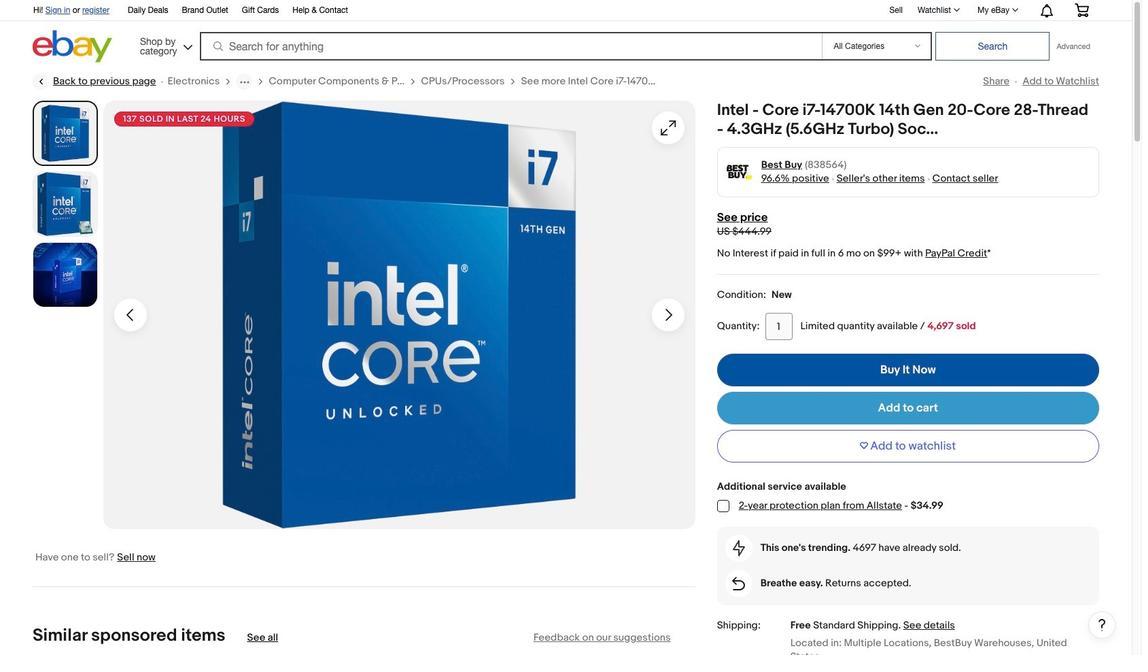 Task type: locate. For each thing, give the bounding box(es) containing it.
your shopping cart image
[[1075, 3, 1091, 17]]

my ebay image
[[1013, 8, 1019, 12]]

0 vertical spatial with details__icon image
[[733, 540, 745, 557]]

watchlist image
[[955, 8, 961, 12]]

banner
[[26, 0, 1100, 66]]

1 vertical spatial with details__icon image
[[733, 577, 746, 591]]

None submit
[[936, 32, 1051, 61]]

None text field
[[766, 313, 793, 340]]

1 with details__icon image from the top
[[733, 540, 745, 557]]

picture 3 of 3 image
[[33, 243, 97, 307]]

picture 2 of 3 image
[[33, 172, 97, 236]]

None text field
[[247, 631, 278, 645]]

help, opens dialogs image
[[1096, 618, 1110, 632]]

with details__icon image
[[733, 540, 745, 557], [733, 577, 746, 591]]

picture 1 of 3 image
[[35, 103, 95, 163]]

intel - core i7-14700k 14th gen 20-core 28-thread - 4.3ghz (5.6ghz turbo) soc... - picture 1 of 3 image
[[103, 101, 696, 529]]



Task type: vqa. For each thing, say whether or not it's contained in the screenshot.
Est.
no



Task type: describe. For each thing, give the bounding box(es) containing it.
2 with details__icon image from the top
[[733, 577, 746, 591]]

Search for anything text field
[[202, 33, 820, 59]]

breadcrumb menu image
[[238, 76, 253, 87]]

account navigation
[[26, 0, 1100, 21]]



